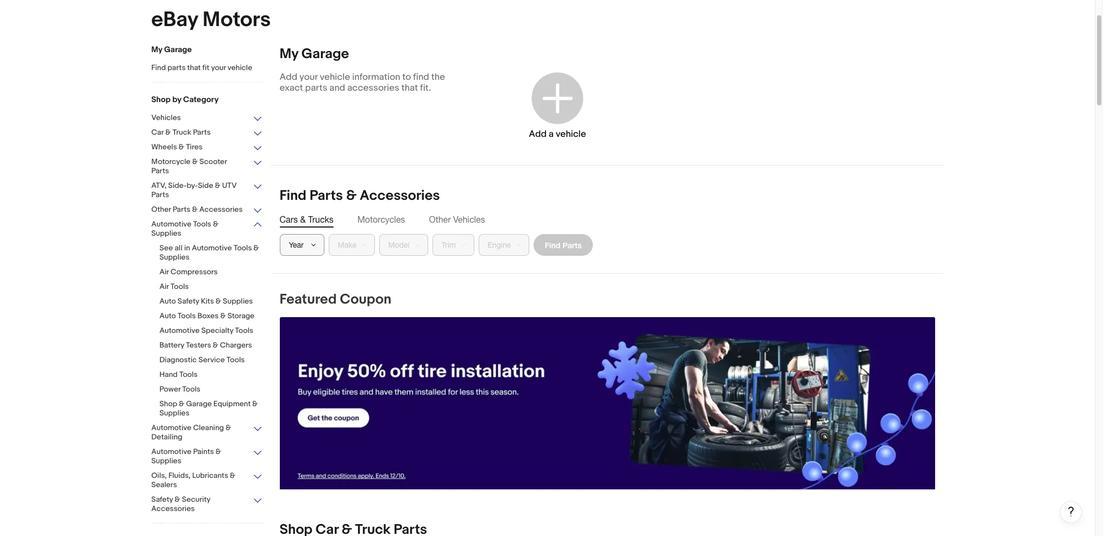 Task type: vqa. For each thing, say whether or not it's contained in the screenshot.
rated
no



Task type: locate. For each thing, give the bounding box(es) containing it.
0 horizontal spatial that
[[187, 63, 201, 72]]

my garage
[[151, 45, 192, 55], [280, 46, 349, 62]]

that inside find parts that fit your vehicle link
[[187, 63, 201, 72]]

accessories down atv, side-by-side & utv parts dropdown button
[[199, 205, 243, 214]]

vehicle for add a vehicle
[[556, 129, 586, 139]]

find inside find parts that fit your vehicle link
[[151, 63, 166, 72]]

chargers
[[220, 341, 252, 350]]

my down ebay
[[151, 45, 162, 55]]

0 vertical spatial vehicles
[[151, 113, 181, 122]]

vehicle left information
[[320, 72, 350, 83]]

supplies up compressors
[[160, 253, 190, 262]]

atv, side-by-side & utv parts button
[[151, 181, 263, 201]]

1 horizontal spatial other
[[429, 215, 451, 224]]

add left and
[[280, 72, 297, 83]]

add inside add your vehicle information to find the exact parts and accessories that fit.
[[280, 72, 297, 83]]

0 vertical spatial other
[[151, 205, 171, 214]]

my
[[151, 45, 162, 55], [280, 46, 298, 62]]

your right fit
[[211, 63, 226, 72]]

all
[[175, 243, 183, 253]]

see all in automotive tools & supplies link
[[160, 243, 271, 263]]

0 horizontal spatial my garage
[[151, 45, 192, 55]]

add a vehicle image
[[529, 69, 586, 126]]

that left fit
[[187, 63, 201, 72]]

my garage down ebay
[[151, 45, 192, 55]]

paints
[[193, 447, 214, 457]]

diagnostic
[[160, 355, 197, 365]]

2 vertical spatial find
[[545, 240, 560, 250]]

1 vertical spatial air
[[160, 282, 169, 291]]

1 horizontal spatial that
[[401, 83, 418, 93]]

garage up find parts that fit your vehicle
[[164, 45, 192, 55]]

information
[[352, 72, 400, 83]]

find parts that fit your vehicle link
[[151, 63, 263, 73]]

wheels & tires button
[[151, 142, 263, 153]]

1 vertical spatial accessories
[[199, 205, 243, 214]]

1 horizontal spatial safety
[[178, 297, 199, 306]]

find for find parts & accessories
[[280, 187, 306, 204]]

0 vertical spatial auto
[[160, 297, 176, 306]]

to
[[402, 72, 411, 83]]

help, opens dialogs image
[[1066, 507, 1077, 517]]

that
[[187, 63, 201, 72], [401, 83, 418, 93]]

tools down compressors
[[171, 282, 189, 291]]

automotive cleaning & detailing button
[[151, 423, 263, 443]]

exact
[[280, 83, 303, 93]]

1 vertical spatial auto
[[160, 311, 176, 321]]

tab list
[[280, 214, 935, 226]]

1 vertical spatial shop
[[160, 399, 177, 409]]

power
[[160, 385, 181, 394]]

accessories up motorcycles
[[360, 187, 440, 204]]

0 vertical spatial find
[[151, 63, 166, 72]]

find parts button
[[533, 234, 593, 256]]

0 horizontal spatial find
[[151, 63, 166, 72]]

0 horizontal spatial accessories
[[151, 504, 195, 514]]

tab list containing cars & trucks
[[280, 214, 935, 226]]

accessories inside main content
[[360, 187, 440, 204]]

accessories down sealers in the bottom left of the page
[[151, 504, 195, 514]]

safety & security accessories button
[[151, 495, 263, 515]]

supplies
[[151, 229, 181, 238], [160, 253, 190, 262], [223, 297, 253, 306], [160, 409, 190, 418], [151, 457, 181, 466]]

&
[[165, 128, 171, 137], [179, 142, 184, 152], [192, 157, 198, 166], [215, 181, 220, 190], [346, 187, 357, 204], [192, 205, 198, 214], [300, 215, 306, 224], [213, 220, 219, 229], [254, 243, 259, 253], [216, 297, 221, 306], [220, 311, 226, 321], [213, 341, 218, 350], [179, 399, 184, 409], [252, 399, 258, 409], [226, 423, 231, 433], [216, 447, 221, 457], [230, 471, 235, 480], [175, 495, 180, 504]]

2 horizontal spatial find
[[545, 240, 560, 250]]

0 horizontal spatial add
[[280, 72, 297, 83]]

automotive
[[151, 220, 191, 229], [192, 243, 232, 253], [160, 326, 200, 335], [151, 423, 191, 433], [151, 447, 191, 457]]

0 vertical spatial parts
[[168, 63, 186, 72]]

motorcycle
[[151, 157, 191, 166]]

0 vertical spatial safety
[[178, 297, 199, 306]]

add inside add a vehicle button
[[529, 129, 547, 139]]

air
[[160, 267, 169, 277], [160, 282, 169, 291]]

1 horizontal spatial vehicle
[[320, 72, 350, 83]]

find parts
[[545, 240, 582, 250]]

safety down sealers in the bottom left of the page
[[151, 495, 173, 504]]

1 horizontal spatial your
[[299, 72, 318, 83]]

add for add a vehicle
[[529, 129, 547, 139]]

1 horizontal spatial add
[[529, 129, 547, 139]]

1 vertical spatial parts
[[305, 83, 327, 93]]

safety
[[178, 297, 199, 306], [151, 495, 173, 504]]

None text field
[[280, 317, 935, 490]]

motorcycles
[[357, 215, 405, 224]]

ebay
[[151, 7, 198, 33]]

1 vertical spatial vehicles
[[453, 215, 485, 224]]

find parts that fit your vehicle
[[151, 63, 252, 72]]

featured
[[280, 291, 337, 308]]

1 horizontal spatial my
[[280, 46, 298, 62]]

0 vertical spatial add
[[280, 72, 297, 83]]

a
[[549, 129, 554, 139]]

vehicle right a
[[556, 129, 586, 139]]

tools down diagnostic
[[179, 370, 198, 379]]

find inside find parts button
[[545, 240, 560, 250]]

fit.
[[420, 83, 431, 93]]

find parts & accessories
[[280, 187, 440, 204]]

parts
[[193, 128, 211, 137], [151, 166, 169, 176], [310, 187, 343, 204], [151, 190, 169, 199], [173, 205, 190, 214], [563, 240, 582, 250]]

compressors
[[171, 267, 218, 277]]

0 vertical spatial that
[[187, 63, 201, 72]]

my up exact
[[280, 46, 298, 62]]

auto safety kits & supplies link
[[160, 297, 271, 307]]

fluids,
[[169, 471, 191, 480]]

garage inside vehicles car & truck parts wheels & tires motorcycle & scooter parts atv, side-by-side & utv parts other parts & accessories automotive tools & supplies see all in automotive tools & supplies air compressors air tools auto safety kits & supplies auto tools boxes & storage automotive specialty tools battery testers & chargers diagnostic service tools hand tools power tools shop & garage equipment & supplies automotive cleaning & detailing automotive paints & supplies oils, fluids, lubricants & sealers safety & security accessories
[[186, 399, 212, 409]]

shop down power
[[160, 399, 177, 409]]

hand
[[160, 370, 178, 379]]

your left and
[[299, 72, 318, 83]]

auto up 'battery'
[[160, 311, 176, 321]]

shop & garage equipment & supplies link
[[160, 399, 271, 419]]

ebay motors
[[151, 7, 271, 33]]

1 vertical spatial safety
[[151, 495, 173, 504]]

automotive up see
[[151, 220, 191, 229]]

and
[[330, 83, 345, 93]]

auto down compressors
[[160, 297, 176, 306]]

0 horizontal spatial my
[[151, 45, 162, 55]]

find for find parts that fit your vehicle
[[151, 63, 166, 72]]

safety left the kits
[[178, 297, 199, 306]]

automotive down detailing
[[151, 447, 191, 457]]

tab list inside main content
[[280, 214, 935, 226]]

1 horizontal spatial vehicles
[[453, 215, 485, 224]]

1 horizontal spatial find
[[280, 187, 306, 204]]

specialty
[[201, 326, 233, 335]]

1 vertical spatial add
[[529, 129, 547, 139]]

boxes
[[197, 311, 219, 321]]

shop
[[151, 95, 171, 105], [160, 399, 177, 409]]

vehicle
[[228, 63, 252, 72], [320, 72, 350, 83], [556, 129, 586, 139]]

1 vertical spatial that
[[401, 83, 418, 93]]

tools down other parts & accessories dropdown button
[[193, 220, 211, 229]]

scooter
[[199, 157, 227, 166]]

lubricants
[[192, 471, 228, 480]]

tools
[[193, 220, 211, 229], [234, 243, 252, 253], [171, 282, 189, 291], [178, 311, 196, 321], [235, 326, 253, 335], [227, 355, 245, 365], [179, 370, 198, 379], [182, 385, 200, 394]]

your inside add your vehicle information to find the exact parts and accessories that fit.
[[299, 72, 318, 83]]

other vehicles
[[429, 215, 485, 224]]

add left a
[[529, 129, 547, 139]]

utv
[[222, 181, 237, 190]]

add your vehicle information to find the exact parts and accessories that fit.
[[280, 72, 445, 93]]

2 horizontal spatial accessories
[[360, 187, 440, 204]]

add
[[280, 72, 297, 83], [529, 129, 547, 139]]

the
[[431, 72, 445, 83]]

main content
[[271, 46, 1082, 536]]

vehicle for add your vehicle information to find the exact parts and accessories that fit.
[[320, 72, 350, 83]]

0 horizontal spatial your
[[211, 63, 226, 72]]

other parts & accessories button
[[151, 205, 263, 215]]

garage down power tools "link"
[[186, 399, 212, 409]]

enjoy 50% off tire installation image
[[280, 317, 935, 490]]

automotive specialty tools link
[[160, 326, 271, 336]]

parts left fit
[[168, 63, 186, 72]]

vehicles inside vehicles car & truck parts wheels & tires motorcycle & scooter parts atv, side-by-side & utv parts other parts & accessories automotive tools & supplies see all in automotive tools & supplies air compressors air tools auto safety kits & supplies auto tools boxes & storage automotive specialty tools battery testers & chargers diagnostic service tools hand tools power tools shop & garage equipment & supplies automotive cleaning & detailing automotive paints & supplies oils, fluids, lubricants & sealers safety & security accessories
[[151, 113, 181, 122]]

1 horizontal spatial accessories
[[199, 205, 243, 214]]

motorcycle & scooter parts button
[[151, 157, 263, 177]]

1 auto from the top
[[160, 297, 176, 306]]

1 horizontal spatial parts
[[305, 83, 327, 93]]

0 vertical spatial accessories
[[360, 187, 440, 204]]

vehicles car & truck parts wheels & tires motorcycle & scooter parts atv, side-by-side & utv parts other parts & accessories automotive tools & supplies see all in automotive tools & supplies air compressors air tools auto safety kits & supplies auto tools boxes & storage automotive specialty tools battery testers & chargers diagnostic service tools hand tools power tools shop & garage equipment & supplies automotive cleaning & detailing automotive paints & supplies oils, fluids, lubricants & sealers safety & security accessories
[[151, 113, 259, 514]]

cars & trucks
[[280, 215, 334, 224]]

accessories
[[360, 187, 440, 204], [199, 205, 243, 214], [151, 504, 195, 514]]

supplies up see
[[151, 229, 181, 238]]

garage
[[164, 45, 192, 55], [302, 46, 349, 62], [186, 399, 212, 409]]

car & truck parts button
[[151, 128, 263, 138]]

parts left and
[[305, 83, 327, 93]]

2 air from the top
[[160, 282, 169, 291]]

air compressors link
[[160, 267, 271, 278]]

my garage up exact
[[280, 46, 349, 62]]

supplies down power
[[160, 409, 190, 418]]

find
[[151, 63, 166, 72], [280, 187, 306, 204], [545, 240, 560, 250]]

0 horizontal spatial vehicles
[[151, 113, 181, 122]]

find for find parts
[[545, 240, 560, 250]]

that left fit.
[[401, 83, 418, 93]]

hand tools link
[[160, 370, 271, 380]]

vehicle right fit
[[228, 63, 252, 72]]

sealers
[[151, 480, 177, 490]]

0 horizontal spatial other
[[151, 205, 171, 214]]

vehicle inside button
[[556, 129, 586, 139]]

0 vertical spatial air
[[160, 267, 169, 277]]

tools down storage
[[235, 326, 253, 335]]

vehicle inside add your vehicle information to find the exact parts and accessories that fit.
[[320, 72, 350, 83]]

1 vertical spatial find
[[280, 187, 306, 204]]

tools left boxes
[[178, 311, 196, 321]]

2 horizontal spatial vehicle
[[556, 129, 586, 139]]

shop left by on the left of the page
[[151, 95, 171, 105]]

other
[[151, 205, 171, 214], [429, 215, 451, 224]]

auto
[[160, 297, 176, 306], [160, 311, 176, 321]]



Task type: describe. For each thing, give the bounding box(es) containing it.
parts inside add your vehicle information to find the exact parts and accessories that fit.
[[305, 83, 327, 93]]

oils,
[[151, 471, 167, 480]]

garage up and
[[302, 46, 349, 62]]

atv,
[[151, 181, 167, 190]]

side
[[198, 181, 213, 190]]

cleaning
[[193, 423, 224, 433]]

your inside find parts that fit your vehicle link
[[211, 63, 226, 72]]

auto tools boxes & storage link
[[160, 311, 271, 322]]

trucks
[[308, 215, 334, 224]]

accessories
[[347, 83, 399, 93]]

motors
[[203, 7, 271, 33]]

wheels
[[151, 142, 177, 152]]

by
[[172, 95, 181, 105]]

cars
[[280, 215, 298, 224]]

shop by category
[[151, 95, 219, 105]]

0 horizontal spatial parts
[[168, 63, 186, 72]]

truck
[[173, 128, 191, 137]]

coupon
[[340, 291, 391, 308]]

tools up air compressors link
[[234, 243, 252, 253]]

main content containing my garage
[[271, 46, 1082, 536]]

vehicles button
[[151, 113, 263, 123]]

service
[[198, 355, 225, 365]]

automotive down automotive tools & supplies dropdown button
[[192, 243, 232, 253]]

tools down chargers
[[227, 355, 245, 365]]

tools right power
[[182, 385, 200, 394]]

detailing
[[151, 433, 182, 442]]

battery
[[160, 341, 184, 350]]

2 vertical spatial accessories
[[151, 504, 195, 514]]

car
[[151, 128, 164, 137]]

parts inside find parts button
[[563, 240, 582, 250]]

kits
[[201, 297, 214, 306]]

supplies up oils,
[[151, 457, 181, 466]]

2 auto from the top
[[160, 311, 176, 321]]

add for add your vehicle information to find the exact parts and accessories that fit.
[[280, 72, 297, 83]]

my inside main content
[[280, 46, 298, 62]]

fit
[[202, 63, 209, 72]]

that inside add your vehicle information to find the exact parts and accessories that fit.
[[401, 83, 418, 93]]

automotive tools & supplies button
[[151, 220, 263, 239]]

0 vertical spatial shop
[[151, 95, 171, 105]]

security
[[182, 495, 210, 504]]

testers
[[186, 341, 211, 350]]

tires
[[186, 142, 203, 152]]

automotive left cleaning
[[151, 423, 191, 433]]

automotive up 'battery'
[[160, 326, 200, 335]]

other inside vehicles car & truck parts wheels & tires motorcycle & scooter parts atv, side-by-side & utv parts other parts & accessories automotive tools & supplies see all in automotive tools & supplies air compressors air tools auto safety kits & supplies auto tools boxes & storage automotive specialty tools battery testers & chargers diagnostic service tools hand tools power tools shop & garage equipment & supplies automotive cleaning & detailing automotive paints & supplies oils, fluids, lubricants & sealers safety & security accessories
[[151, 205, 171, 214]]

1 horizontal spatial my garage
[[280, 46, 349, 62]]

find
[[413, 72, 429, 83]]

air tools link
[[160, 282, 271, 292]]

1 air from the top
[[160, 267, 169, 277]]

shop inside vehicles car & truck parts wheels & tires motorcycle & scooter parts atv, side-by-side & utv parts other parts & accessories automotive tools & supplies see all in automotive tools & supplies air compressors air tools auto safety kits & supplies auto tools boxes & storage automotive specialty tools battery testers & chargers diagnostic service tools hand tools power tools shop & garage equipment & supplies automotive cleaning & detailing automotive paints & supplies oils, fluids, lubricants & sealers safety & security accessories
[[160, 399, 177, 409]]

oils, fluids, lubricants & sealers button
[[151, 471, 263, 491]]

diagnostic service tools link
[[160, 355, 271, 366]]

in
[[184, 243, 190, 253]]

0 horizontal spatial safety
[[151, 495, 173, 504]]

add a vehicle
[[529, 129, 586, 139]]

1 vertical spatial other
[[429, 215, 451, 224]]

see
[[160, 243, 173, 253]]

category
[[183, 95, 219, 105]]

featured coupon
[[280, 291, 391, 308]]

by-
[[187, 181, 198, 190]]

0 horizontal spatial vehicle
[[228, 63, 252, 72]]

power tools link
[[160, 385, 271, 395]]

automotive paints & supplies button
[[151, 447, 263, 467]]

battery testers & chargers link
[[160, 341, 271, 351]]

supplies up storage
[[223, 297, 253, 306]]

side-
[[168, 181, 187, 190]]

equipment
[[214, 399, 251, 409]]

storage
[[228, 311, 255, 321]]

add a vehicle button
[[490, 57, 625, 154]]



